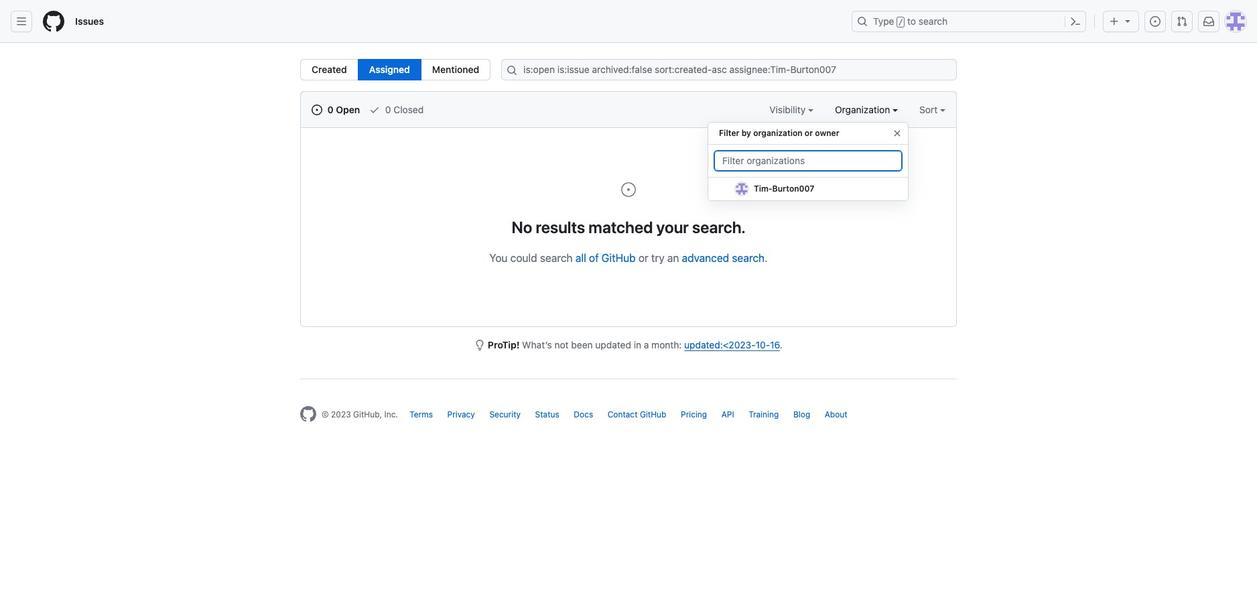 Task type: locate. For each thing, give the bounding box(es) containing it.
issue opened image left 0 open
[[312, 105, 322, 115]]

protip!
[[488, 339, 520, 350]]

type / to search
[[873, 15, 948, 27]]

1 horizontal spatial or
[[805, 128, 813, 138]]

or left owner
[[805, 128, 813, 138]]

could
[[510, 252, 537, 264]]

github right the of
[[602, 252, 636, 264]]

protip! what's not been updated in a month: updated:<2023-10-16 .
[[488, 339, 783, 350]]

2 0 from the left
[[385, 104, 391, 115]]

contact github link
[[608, 409, 666, 419]]

triangle down image
[[1122, 15, 1133, 26]]

0 horizontal spatial 0
[[327, 104, 334, 115]]

0 right check image
[[385, 104, 391, 115]]

1 vertical spatial homepage image
[[300, 406, 316, 422]]

0 vertical spatial issue opened image
[[1150, 16, 1161, 27]]

of
[[589, 252, 599, 264]]

2 horizontal spatial search
[[919, 15, 948, 27]]

sort button
[[919, 103, 945, 117]]

or left try
[[638, 252, 648, 264]]

issue opened image
[[621, 182, 637, 198]]

created
[[312, 64, 347, 75]]

github
[[602, 252, 636, 264], [640, 409, 666, 419]]

0 vertical spatial .
[[765, 252, 768, 264]]

advanced
[[682, 252, 729, 264]]

1 horizontal spatial 0
[[385, 104, 391, 115]]

0 horizontal spatial search
[[540, 252, 573, 264]]

search down search.
[[732, 252, 765, 264]]

contact github
[[608, 409, 666, 419]]

homepage image
[[43, 11, 64, 32], [300, 406, 316, 422]]

github right contact
[[640, 409, 666, 419]]

search left all on the left
[[540, 252, 573, 264]]

or
[[805, 128, 813, 138], [638, 252, 648, 264]]

Search all issues text field
[[501, 59, 957, 80]]

no
[[512, 218, 532, 237]]

/
[[898, 17, 903, 27]]

terms link
[[410, 409, 433, 419]]

try
[[651, 252, 665, 264]]

you
[[489, 252, 508, 264]]

0 horizontal spatial or
[[638, 252, 648, 264]]

no results matched your search.
[[512, 218, 746, 237]]

. right advanced at the right top of page
[[765, 252, 768, 264]]

search
[[919, 15, 948, 27], [540, 252, 573, 264], [732, 252, 765, 264]]

1 0 from the left
[[327, 104, 334, 115]]

filter by organization or owner
[[719, 128, 839, 138]]

security
[[489, 409, 521, 419]]

1 vertical spatial or
[[638, 252, 648, 264]]

month:
[[651, 339, 682, 350]]

0 vertical spatial homepage image
[[43, 11, 64, 32]]

0 horizontal spatial issue opened image
[[312, 105, 322, 115]]

0 horizontal spatial .
[[765, 252, 768, 264]]

blog
[[793, 409, 810, 419]]

1 vertical spatial .
[[780, 339, 783, 350]]

0
[[327, 104, 334, 115], [385, 104, 391, 115]]

homepage image left ©
[[300, 406, 316, 422]]

search.
[[692, 218, 746, 237]]

1 horizontal spatial .
[[780, 339, 783, 350]]

© 2023 github, inc.
[[322, 409, 398, 419]]

. for you could search all of github or try an advanced search .
[[765, 252, 768, 264]]

filter by organization menu
[[708, 117, 909, 212]]

. right 10-
[[780, 339, 783, 350]]

command palette image
[[1070, 16, 1081, 27]]

owner
[[815, 128, 839, 138]]

plus image
[[1109, 16, 1120, 27]]

security link
[[489, 409, 521, 419]]

16
[[770, 339, 780, 350]]

homepage image left "issues"
[[43, 11, 64, 32]]

0 vertical spatial or
[[805, 128, 813, 138]]

or inside the filter by organization menu
[[805, 128, 813, 138]]

1 horizontal spatial github
[[640, 409, 666, 419]]

0 open
[[325, 104, 360, 115]]

mentioned
[[432, 64, 479, 75]]

sort
[[919, 104, 938, 115]]

notifications image
[[1203, 16, 1214, 27]]

inc.
[[384, 409, 398, 419]]

blog link
[[793, 409, 810, 419]]

©
[[322, 409, 329, 419]]

1 vertical spatial issue opened image
[[312, 105, 322, 115]]

1 horizontal spatial homepage image
[[300, 406, 316, 422]]

issue opened image
[[1150, 16, 1161, 27], [312, 105, 322, 115]]

been
[[571, 339, 593, 350]]

1 horizontal spatial issue opened image
[[1150, 16, 1161, 27]]

0 horizontal spatial github
[[602, 252, 636, 264]]

tim-burton007 link
[[708, 178, 908, 201]]

api link
[[722, 409, 734, 419]]

updated:<2023-
[[684, 339, 756, 350]]

0 horizontal spatial homepage image
[[43, 11, 64, 32]]

.
[[765, 252, 768, 264], [780, 339, 783, 350]]

updated
[[595, 339, 631, 350]]

0 left open at the top of the page
[[327, 104, 334, 115]]

1 horizontal spatial search
[[732, 252, 765, 264]]

0 vertical spatial github
[[602, 252, 636, 264]]

close menu image
[[892, 128, 903, 139]]

not
[[555, 339, 569, 350]]

in
[[634, 339, 641, 350]]

training link
[[749, 409, 779, 419]]

mentioned link
[[421, 59, 491, 80]]

github,
[[353, 409, 382, 419]]

an
[[667, 252, 679, 264]]

docs link
[[574, 409, 593, 419]]

terms
[[410, 409, 433, 419]]

what's
[[522, 339, 552, 350]]

created link
[[300, 59, 358, 80]]

status link
[[535, 409, 559, 419]]

Issues search field
[[501, 59, 957, 80]]

search right "to"
[[919, 15, 948, 27]]

issue opened image left git pull request icon
[[1150, 16, 1161, 27]]

docs
[[574, 409, 593, 419]]

about link
[[825, 409, 847, 419]]

Filter organizations text field
[[714, 150, 903, 172]]



Task type: vqa. For each thing, say whether or not it's contained in the screenshot.
Show options image for 4m 58s
no



Task type: describe. For each thing, give the bounding box(es) containing it.
0 closed link
[[369, 103, 424, 117]]

filter
[[719, 128, 739, 138]]

you could search all of github or try an advanced search .
[[489, 252, 768, 264]]

2023
[[331, 409, 351, 419]]

pricing
[[681, 409, 707, 419]]

0 closed
[[383, 104, 424, 115]]

results
[[536, 218, 585, 237]]

git pull request image
[[1177, 16, 1187, 27]]

a
[[644, 339, 649, 350]]

matched
[[589, 218, 653, 237]]

issues
[[75, 15, 104, 27]]

contact
[[608, 409, 638, 419]]

light bulb image
[[475, 340, 485, 350]]

. for protip! what's not been updated in a month: updated:<2023-10-16 .
[[780, 339, 783, 350]]

by
[[742, 128, 751, 138]]

privacy
[[447, 409, 475, 419]]

check image
[[369, 105, 380, 115]]

training
[[749, 409, 779, 419]]

api
[[722, 409, 734, 419]]

visibility
[[769, 104, 808, 115]]

organization
[[835, 104, 893, 115]]

10-
[[756, 339, 770, 350]]

status
[[535, 409, 559, 419]]

issue opened image inside 0 open link
[[312, 105, 322, 115]]

to
[[907, 15, 916, 27]]

open
[[336, 104, 360, 115]]

visibility button
[[769, 103, 813, 117]]

1 vertical spatial github
[[640, 409, 666, 419]]

burton007
[[772, 184, 814, 194]]

about
[[825, 409, 847, 419]]

all
[[575, 252, 586, 264]]

type
[[873, 15, 894, 27]]

organization
[[753, 128, 803, 138]]

0 open link
[[312, 103, 360, 117]]

search image
[[507, 65, 517, 76]]

all of github link
[[575, 252, 636, 264]]

0 for open
[[327, 104, 334, 115]]

advanced search link
[[682, 252, 765, 264]]

privacy link
[[447, 409, 475, 419]]

@tim burton007 image
[[735, 182, 749, 196]]

tim-burton007
[[754, 184, 814, 194]]

0 for closed
[[385, 104, 391, 115]]

pricing link
[[681, 409, 707, 419]]

updated:<2023-10-16 link
[[684, 339, 780, 350]]

issues element
[[300, 59, 491, 80]]

your
[[656, 218, 689, 237]]

organization button
[[835, 103, 898, 117]]

tim-
[[754, 184, 772, 194]]

closed
[[394, 104, 424, 115]]



